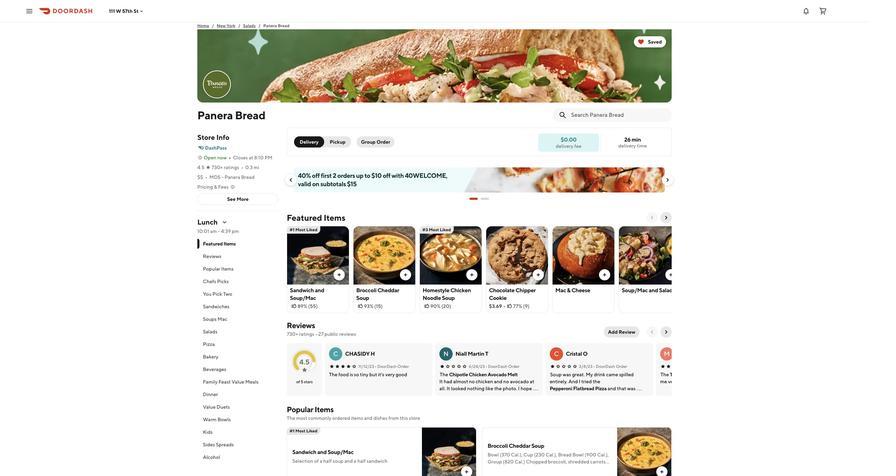 Task type: describe. For each thing, give the bounding box(es) containing it.
2 off from the left
[[383, 172, 391, 180]]

pickup
[[330, 139, 346, 145]]

• right 11/12/23
[[375, 364, 377, 370]]

chefs
[[203, 279, 216, 285]]

noodle
[[423, 295, 441, 302]]

public
[[325, 332, 338, 338]]

broccoli inside button
[[710, 372, 728, 378]]

and inside sandwich and soup/mac
[[315, 288, 324, 294]]

pizza inside button
[[203, 342, 215, 348]]

family feast value meals button
[[197, 376, 278, 389]]

0.3 mi
[[245, 165, 259, 171]]

• right 2/8/23
[[593, 364, 595, 370]]

0 horizontal spatial 730+
[[212, 165, 223, 171]]

40welcome,
[[405, 172, 448, 180]]

soup/mac and salad image
[[619, 226, 681, 285]]

1 horizontal spatial bowl
[[573, 453, 584, 458]]

panera bread
[[197, 109, 266, 122]]

(370
[[500, 453, 510, 458]]

cal.)
[[515, 460, 525, 465]]

(55)
[[308, 304, 318, 310]]

delivery inside 26 min delivery time
[[618, 143, 636, 149]]

family
[[203, 380, 218, 385]]

time
[[637, 143, 647, 149]]

next button of carousel image
[[665, 178, 671, 183]]

bread inside broccoli cheddar soup bowl (370 cal.), cup (230 cal.), bread bowl (900 cal.), group (820 cal.) chopped broccoli, shredded carrots and select seasonings simmered in a velvety smooth cheese sauce. allergens: contains wheat, milk
[[558, 453, 572, 458]]

closes
[[233, 155, 248, 161]]

valid
[[298, 181, 311, 188]]

0 horizontal spatial sandwich and soup/mac image
[[287, 226, 349, 285]]

home
[[197, 23, 209, 28]]

111 w 57th st
[[109, 8, 139, 14]]

carrots
[[590, 460, 606, 465]]

new york link
[[217, 22, 235, 29]]

& for pricing
[[214, 184, 217, 190]]

doordash for cristal o
[[596, 364, 615, 370]]

2 #1 most liked from the top
[[290, 429, 318, 434]]

chopped
[[526, 460, 547, 465]]

contains
[[543, 474, 563, 477]]

homestyle chicken noodle soup
[[423, 288, 471, 302]]

93% (15)
[[364, 304, 383, 310]]

1 cal.), from the left
[[511, 453, 523, 458]]

warm
[[203, 418, 217, 423]]

salads inside button
[[203, 329, 217, 335]]

bowls
[[218, 418, 231, 423]]

store
[[197, 133, 215, 142]]

selection
[[292, 459, 313, 465]]

homestyle chicken noodle soup image
[[420, 226, 482, 285]]

stars
[[304, 380, 313, 385]]

order for chasidy h
[[398, 364, 409, 370]]

warm bowls
[[203, 418, 231, 423]]

cheese
[[572, 288, 590, 294]]

0.3
[[245, 165, 253, 171]]

from
[[389, 416, 399, 422]]

57th
[[122, 8, 133, 14]]

0 vertical spatial mac
[[556, 288, 566, 294]]

soup/mac for sandwich and soup/mac
[[290, 295, 316, 302]]

$$ • mds - panera bread
[[197, 175, 255, 180]]

1 horizontal spatial -
[[222, 175, 224, 180]]

items inside button
[[221, 267, 234, 272]]

this
[[400, 416, 408, 422]]

soup/mac and salad
[[622, 288, 673, 294]]

salads button
[[197, 326, 278, 339]]

store info
[[197, 133, 230, 142]]

sandwich for sandwich and soup/mac selection of a half soup and a half sandwich
[[292, 450, 316, 456]]

pepperoni flatbread pizza
[[550, 386, 607, 392]]

wheat,
[[564, 474, 580, 477]]

group inside button
[[361, 139, 376, 145]]

0 horizontal spatial a
[[320, 459, 322, 465]]

at
[[249, 155, 253, 161]]

milk
[[581, 474, 591, 477]]

saved button
[[634, 36, 666, 48]]

soup
[[333, 459, 344, 465]]

new
[[217, 23, 226, 28]]

1 / from the left
[[212, 23, 214, 28]]

and inside popular items the most commonly ordered items and dishes from this store
[[364, 416, 373, 422]]

previous button of carousel image
[[288, 178, 294, 183]]

smooth
[[585, 467, 602, 472]]

0 horizontal spatial mac
[[218, 317, 227, 323]]

sides spreads
[[203, 443, 234, 448]]

soup/mac and salad button
[[619, 226, 681, 314]]

1 #1 most liked from the top
[[290, 227, 318, 233]]

8:10
[[254, 155, 264, 161]]

1 vertical spatial -
[[218, 229, 220, 234]]

open now
[[204, 155, 227, 161]]

27
[[318, 332, 324, 338]]

menus image
[[222, 220, 228, 225]]

sauce.
[[505, 474, 519, 477]]

0 horizontal spatial featured items
[[203, 241, 236, 247]]

Pickup radio
[[320, 137, 351, 148]]

1 vertical spatial panera
[[197, 109, 233, 122]]

cheddar for broccoli cheddar soup
[[378, 288, 399, 294]]

chicken for m
[[688, 372, 706, 378]]

chicken inside the homestyle chicken noodle soup
[[451, 288, 471, 294]]

doordash for chasidy h
[[378, 364, 397, 370]]

1 horizontal spatial add item to cart image
[[464, 470, 470, 476]]

• doordash order for niall martin t
[[486, 364, 520, 370]]

group order button
[[357, 137, 395, 148]]

111
[[109, 8, 115, 14]]

popular items the most commonly ordered items and dishes from this store
[[287, 406, 420, 422]]

(820
[[503, 460, 514, 465]]

• up chipotle chicken avocado melt
[[486, 364, 487, 370]]

delivery
[[300, 139, 319, 145]]

89% (55)
[[298, 304, 318, 310]]

2 / from the left
[[238, 23, 240, 28]]

cheddar for broccoli cheddar soup bowl (370 cal.), cup (230 cal.), bread bowl (900 cal.), group (820 cal.) chopped broccoli, shredded carrots and select seasonings simmered in a velvety smooth cheese sauce. allergens: contains wheat, milk
[[509, 443, 531, 450]]

1 vertical spatial featured
[[203, 241, 223, 247]]

0 horizontal spatial 4.5
[[197, 165, 205, 171]]

ratings inside reviews 730+ ratings • 27 public reviews
[[299, 332, 314, 338]]

featured items heading
[[287, 212, 345, 224]]

& for mac
[[567, 288, 571, 294]]

most down most
[[295, 429, 306, 434]]

items down 4:39
[[224, 241, 236, 247]]

broccoli cheddar soup
[[356, 288, 399, 302]]

seasonings
[[511, 467, 536, 472]]

• right now
[[229, 155, 231, 161]]

(20)
[[442, 304, 451, 310]]

reviews for reviews 730+ ratings • 27 public reviews
[[287, 321, 315, 331]]

0 vertical spatial of
[[296, 380, 300, 385]]

2 vertical spatial panera
[[225, 175, 240, 180]]

w
[[116, 8, 121, 14]]

soup for broccoli cheddar soup
[[356, 295, 369, 302]]

beverages button
[[197, 364, 278, 376]]

0 vertical spatial salads
[[243, 23, 256, 28]]

pick
[[213, 292, 222, 297]]

add item to cart image for chocolate chipper cookie image
[[536, 273, 541, 278]]

next image
[[664, 330, 669, 335]]

2 #1 from the top
[[290, 429, 295, 434]]

notification bell image
[[802, 7, 811, 15]]

picks
[[217, 279, 229, 285]]

chocolate chipper cookie
[[489, 288, 536, 302]]

popular items button
[[197, 263, 278, 276]]

0 vertical spatial featured items
[[287, 213, 345, 223]]

Item Search search field
[[571, 111, 666, 119]]

niall
[[456, 351, 467, 358]]

and right soup
[[345, 459, 353, 465]]

shredded
[[568, 460, 589, 465]]

avocado
[[488, 372, 507, 378]]

add item to cart image for homestyle chicken noodle soup image
[[469, 273, 475, 278]]

cheese
[[488, 474, 504, 477]]

order inside button
[[377, 139, 390, 145]]

(900
[[585, 453, 596, 458]]

bakery button
[[197, 351, 278, 364]]

beverages
[[203, 367, 226, 373]]

and inside broccoli cheddar soup bowl (370 cal.), cup (230 cal.), bread bowl (900 cal.), group (820 cal.) chopped broccoli, shredded carrots and select seasonings simmered in a velvety smooth cheese sauce. allergens: contains wheat, milk
[[488, 467, 496, 472]]

pepperoni
[[550, 386, 573, 392]]

liked for sandwich
[[306, 227, 318, 233]]

york
[[227, 23, 235, 28]]

open
[[204, 155, 216, 161]]

(9)
[[523, 304, 530, 310]]

2 vertical spatial &
[[706, 372, 709, 378]]

0 items, open order cart image
[[819, 7, 827, 15]]



Task type: locate. For each thing, give the bounding box(es) containing it.
panera right salads link
[[263, 23, 277, 28]]

soup/mac inside sandwich and soup/mac selection of a half soup and a half sandwich
[[328, 450, 354, 456]]

sandwich up 89%
[[290, 288, 314, 294]]

doordash up avocado
[[488, 364, 507, 370]]

cookie
[[489, 295, 507, 302]]

730+ down reviews link
[[287, 332, 298, 338]]

chicken up (20)
[[451, 288, 471, 294]]

& left cheese
[[567, 288, 571, 294]]

teriyaki
[[670, 372, 687, 378]]

soup up 93%
[[356, 295, 369, 302]]

0 horizontal spatial cheddar
[[378, 288, 399, 294]]

1 horizontal spatial c
[[554, 351, 559, 358]]

doordash
[[378, 364, 397, 370], [488, 364, 507, 370], [596, 364, 615, 370]]

doordash right 2/8/23
[[596, 364, 615, 370]]

broccoli
[[356, 288, 377, 294], [710, 372, 728, 378], [488, 443, 508, 450]]

1 horizontal spatial /
[[238, 23, 240, 28]]

doordash right 11/12/23
[[378, 364, 397, 370]]

order methods option group
[[294, 137, 351, 148]]

730+ inside reviews 730+ ratings • 27 public reviews
[[287, 332, 298, 338]]

sandwich and soup/mac image
[[287, 226, 349, 285], [422, 428, 477, 477]]

h
[[371, 351, 375, 358]]

see more button
[[198, 194, 278, 205]]

/ right york
[[238, 23, 240, 28]]

0 horizontal spatial &
[[214, 184, 217, 190]]

c for cristal o
[[554, 351, 559, 358]]

value inside value duets button
[[203, 405, 216, 411]]

0 vertical spatial group
[[361, 139, 376, 145]]

0 horizontal spatial broccoli
[[356, 288, 377, 294]]

2 horizontal spatial • doordash order
[[593, 364, 628, 370]]

reviews up popular items at the bottom left of the page
[[203, 254, 221, 260]]

0 horizontal spatial featured
[[203, 241, 223, 247]]

min
[[632, 137, 641, 143]]

cal.), up cal.)
[[511, 453, 523, 458]]

1 half from the left
[[323, 459, 332, 465]]

1 vertical spatial popular
[[287, 406, 313, 415]]

popular for popular items the most commonly ordered items and dishes from this store
[[287, 406, 313, 415]]

#1 most liked down most
[[290, 429, 318, 434]]

mac right soups
[[218, 317, 227, 323]]

• doordash order for cristal o
[[593, 364, 628, 370]]

chasidy h
[[345, 351, 375, 358]]

reviews for reviews
[[203, 254, 221, 260]]

1 • doordash order from the left
[[375, 364, 409, 370]]

1 doordash from the left
[[378, 364, 397, 370]]

broccoli cheddar soup bowl (370 cal.), cup (230 cal.), bread bowl (900 cal.), group (820 cal.) chopped broccoli, shredded carrots and select seasonings simmered in a velvety smooth cheese sauce. allergens: contains wheat, milk
[[488, 443, 609, 477]]

0 horizontal spatial ratings
[[224, 165, 239, 171]]

half left sandwich
[[357, 459, 366, 465]]

3 • doordash order from the left
[[593, 364, 628, 370]]

6/24/23
[[469, 364, 485, 370]]

cheddar up (15)
[[378, 288, 399, 294]]

2 vertical spatial soup/mac
[[328, 450, 354, 456]]

items inside heading
[[324, 213, 345, 223]]

• left 0.3
[[241, 165, 243, 171]]

most for sandwich and soup/mac
[[295, 227, 306, 233]]

5
[[301, 380, 303, 385]]

1 horizontal spatial featured items
[[287, 213, 345, 223]]

c for chasidy h
[[333, 351, 338, 358]]

off up on at left
[[312, 172, 320, 180]]

2 horizontal spatial a
[[565, 467, 567, 472]]

1 horizontal spatial pizza
[[595, 386, 607, 392]]

1 vertical spatial #1 most liked
[[290, 429, 318, 434]]

and
[[315, 288, 324, 294], [649, 288, 658, 294], [364, 416, 373, 422], [317, 450, 327, 456], [345, 459, 353, 465], [488, 467, 496, 472]]

2 cal.), from the left
[[546, 453, 557, 458]]

and down commonly
[[317, 450, 327, 456]]

- right mds
[[222, 175, 224, 180]]

0 vertical spatial broccoli cheddar soup image
[[354, 226, 415, 285]]

sandwiches
[[203, 304, 230, 310]]

home link
[[197, 22, 209, 29]]

review
[[619, 330, 636, 335]]

o
[[583, 351, 588, 358]]

add item to cart image
[[336, 273, 342, 278], [469, 273, 475, 278], [536, 273, 541, 278], [602, 273, 608, 278], [659, 470, 665, 476]]

1 vertical spatial reviews
[[287, 321, 315, 331]]

2 horizontal spatial add item to cart image
[[668, 273, 674, 278]]

st
[[134, 8, 139, 14]]

add item to cart image for the "soup/mac and salad" 'image'
[[668, 273, 674, 278]]

1 horizontal spatial broccoli
[[488, 443, 508, 450]]

soup/mac for sandwich and soup/mac selection of a half soup and a half sandwich
[[328, 450, 354, 456]]

items up commonly
[[315, 406, 334, 415]]

bowl
[[729, 372, 740, 378], [488, 453, 499, 458], [573, 453, 584, 458]]

1 horizontal spatial soup/mac
[[328, 450, 354, 456]]

4.5 up of 5 stars
[[299, 358, 310, 366]]

add item to cart image for mac & cheese image
[[602, 273, 608, 278]]

-
[[222, 175, 224, 180], [218, 229, 220, 234]]

& left the 'fees'
[[214, 184, 217, 190]]

open menu image
[[25, 7, 34, 15]]

homestyle
[[423, 288, 450, 294]]

soup
[[356, 295, 369, 302], [442, 295, 455, 302], [532, 443, 544, 450]]

add item to cart image inside soup/mac and salad button
[[668, 273, 674, 278]]

first
[[321, 172, 332, 180]]

featured inside heading
[[287, 213, 322, 223]]

77%
[[513, 304, 522, 310]]

soup/mac inside sandwich and soup/mac
[[290, 295, 316, 302]]

1 horizontal spatial sandwich and soup/mac image
[[422, 428, 477, 477]]

0 vertical spatial pizza
[[203, 342, 215, 348]]

•
[[229, 155, 231, 161], [241, 165, 243, 171], [205, 175, 207, 180], [504, 304, 506, 310], [315, 332, 317, 338], [375, 364, 377, 370], [486, 364, 487, 370], [593, 364, 595, 370]]

sandwich
[[290, 288, 314, 294], [292, 450, 316, 456]]

chipotle
[[449, 372, 468, 378]]

1 horizontal spatial a
[[354, 459, 356, 465]]

fees
[[218, 184, 229, 190]]

2 • doordash order from the left
[[486, 364, 520, 370]]

value down beverages button
[[232, 380, 244, 385]]

in
[[560, 467, 564, 472]]

popular inside popular items the most commonly ordered items and dishes from this store
[[287, 406, 313, 415]]

reviews inside reviews 730+ ratings • 27 public reviews
[[287, 321, 315, 331]]

broccoli for broccoli cheddar soup bowl (370 cal.), cup (230 cal.), bread bowl (900 cal.), group (820 cal.) chopped broccoli, shredded carrots and select seasonings simmered in a velvety smooth cheese sauce. allergens: contains wheat, milk
[[488, 443, 508, 450]]

add item to cart image for top broccoli cheddar soup image
[[403, 273, 408, 278]]

1 vertical spatial 730+
[[287, 332, 298, 338]]

next button of carousel image
[[664, 215, 669, 221]]

2 horizontal spatial broccoli
[[710, 372, 728, 378]]

77% (9)
[[513, 304, 530, 310]]

1 vertical spatial mac
[[218, 317, 227, 323]]

reviews down 89%
[[287, 321, 315, 331]]

soup/mac inside button
[[622, 288, 648, 294]]

chicken down 6/24/23 at the bottom of the page
[[469, 372, 487, 378]]

doordash for niall martin t
[[488, 364, 507, 370]]

half
[[323, 459, 332, 465], [357, 459, 366, 465]]

and left salad
[[649, 288, 658, 294]]

liked for homestyle
[[440, 227, 451, 233]]

• inside reviews 730+ ratings • 27 public reviews
[[315, 332, 317, 338]]

0 horizontal spatial pizza
[[203, 342, 215, 348]]

most down featured items heading on the left
[[295, 227, 306, 233]]

broccoli inside broccoli cheddar soup bowl (370 cal.), cup (230 cal.), bread bowl (900 cal.), group (820 cal.) chopped broccoli, shredded carrots and select seasonings simmered in a velvety smooth cheese sauce. allergens: contains wheat, milk
[[488, 443, 508, 450]]

select promotional banner element
[[470, 193, 489, 205]]

1 horizontal spatial featured
[[287, 213, 322, 223]]

cal.), up broccoli,
[[546, 453, 557, 458]]

items inside popular items the most commonly ordered items and dishes from this store
[[315, 406, 334, 415]]

sandwich up the selection
[[292, 450, 316, 456]]

2 doordash from the left
[[488, 364, 507, 370]]

panera down 730+ ratings •
[[225, 175, 240, 180]]

1 #1 from the top
[[290, 227, 295, 233]]

pricing
[[197, 184, 213, 190]]

add item to cart image
[[403, 273, 408, 278], [668, 273, 674, 278], [464, 470, 470, 476]]

- right am
[[218, 229, 220, 234]]

1 c from the left
[[333, 351, 338, 358]]

off right $10
[[383, 172, 391, 180]]

more
[[237, 197, 249, 202]]

& inside 'button'
[[214, 184, 217, 190]]

1 horizontal spatial off
[[383, 172, 391, 180]]

salads link
[[243, 22, 256, 29]]

salads right york
[[243, 23, 256, 28]]

popular inside button
[[203, 267, 220, 272]]

/ left 'new'
[[212, 23, 214, 28]]

sandwich for sandwich and soup/mac
[[290, 288, 314, 294]]

1 vertical spatial group
[[488, 460, 502, 465]]

0 vertical spatial reviews
[[203, 254, 221, 260]]

order for niall martin t
[[508, 364, 520, 370]]

delivery inside $0.00 delivery fee
[[556, 143, 574, 149]]

1 horizontal spatial group
[[488, 460, 502, 465]]

broccoli for broccoli cheddar soup
[[356, 288, 377, 294]]

730+ ratings •
[[212, 165, 243, 171]]

most right #3
[[429, 227, 439, 233]]

10:01 am - 4:39 pm
[[197, 229, 239, 234]]

chipotle chicken avocado melt
[[449, 372, 518, 378]]

previous image
[[650, 330, 655, 335]]

#1 down the
[[290, 429, 295, 434]]

2 horizontal spatial &
[[706, 372, 709, 378]]

1 horizontal spatial value
[[232, 380, 244, 385]]

mac & cheese
[[556, 288, 590, 294]]

0 horizontal spatial soup
[[356, 295, 369, 302]]

pizza inside button
[[595, 386, 607, 392]]

panera bread image
[[197, 29, 672, 103], [204, 71, 230, 98]]

0 horizontal spatial -
[[218, 229, 220, 234]]

soup inside the broccoli cheddar soup
[[356, 295, 369, 302]]

soup inside broccoli cheddar soup bowl (370 cal.), cup (230 cal.), bread bowl (900 cal.), group (820 cal.) chopped broccoli, shredded carrots and select seasonings simmered in a velvety smooth cheese sauce. allergens: contains wheat, milk
[[532, 443, 544, 450]]

1 vertical spatial ratings
[[299, 332, 314, 338]]

1 vertical spatial sandwich and soup/mac image
[[422, 428, 477, 477]]

0 horizontal spatial c
[[333, 351, 338, 358]]

mac left cheese
[[556, 288, 566, 294]]

and up cheese
[[488, 467, 496, 472]]

cal.), up carrots on the right bottom of page
[[597, 453, 609, 458]]

t
[[485, 351, 488, 358]]

1 vertical spatial broccoli cheddar soup image
[[617, 428, 672, 477]]

dashpass
[[205, 145, 227, 151]]

2 horizontal spatial cal.),
[[597, 453, 609, 458]]

of right the selection
[[314, 459, 319, 465]]

items down subtotals
[[324, 213, 345, 223]]

2 vertical spatial broccoli
[[488, 443, 508, 450]]

group right the pickup
[[361, 139, 376, 145]]

ordered
[[332, 416, 350, 422]]

featured down valid
[[287, 213, 322, 223]]

half left soup
[[323, 459, 332, 465]]

c left cristal
[[554, 351, 559, 358]]

0 horizontal spatial add item to cart image
[[403, 273, 408, 278]]

3 doordash from the left
[[596, 364, 615, 370]]

1 horizontal spatial cal.),
[[546, 453, 557, 458]]

• right $3.69
[[504, 304, 506, 310]]

chicken for n
[[469, 372, 487, 378]]

simmered
[[537, 467, 559, 472]]

2 horizontal spatial doordash
[[596, 364, 615, 370]]

popular up the chefs
[[203, 267, 220, 272]]

see more
[[227, 197, 249, 202]]

c down public
[[333, 351, 338, 358]]

0 horizontal spatial reviews
[[203, 254, 221, 260]]

previous button of carousel image
[[650, 215, 655, 221]]

• doordash order for chasidy h
[[375, 364, 409, 370]]

ratings
[[224, 165, 239, 171], [299, 332, 314, 338]]

liked down commonly
[[306, 429, 318, 434]]

soup inside the homestyle chicken noodle soup
[[442, 295, 455, 302]]

#1 most liked down featured items heading on the left
[[290, 227, 318, 233]]

chicken right teriyaki
[[688, 372, 706, 378]]

value duets button
[[197, 401, 278, 414]]

order for cristal o
[[616, 364, 628, 370]]

2 horizontal spatial soup/mac
[[622, 288, 648, 294]]

1 horizontal spatial salads
[[243, 23, 256, 28]]

(15)
[[375, 304, 383, 310]]

0 vertical spatial cheddar
[[378, 288, 399, 294]]

0 vertical spatial -
[[222, 175, 224, 180]]

0 horizontal spatial soup/mac
[[290, 295, 316, 302]]

liked
[[306, 227, 318, 233], [440, 227, 451, 233], [306, 429, 318, 434]]

2 horizontal spatial bowl
[[729, 372, 740, 378]]

cheddar inside broccoli cheddar soup bowl (370 cal.), cup (230 cal.), bread bowl (900 cal.), group (820 cal.) chopped broccoli, shredded carrots and select seasonings simmered in a velvety smooth cheese sauce. allergens: contains wheat, milk
[[509, 443, 531, 450]]

cheddar up cup
[[509, 443, 531, 450]]

soup for broccoli cheddar soup bowl (370 cal.), cup (230 cal.), bread bowl (900 cal.), group (820 cal.) chopped broccoli, shredded carrots and select seasonings simmered in a velvety smooth cheese sauce. allergens: contains wheat, milk
[[532, 443, 544, 450]]

pepperoni flatbread pizza button
[[550, 386, 607, 393]]

soup/mac left salad
[[622, 288, 648, 294]]

and right the items
[[364, 416, 373, 422]]

0 horizontal spatial value
[[203, 405, 216, 411]]

1 horizontal spatial broccoli cheddar soup image
[[617, 428, 672, 477]]

two
[[223, 292, 232, 297]]

0 vertical spatial #1 most liked
[[290, 227, 318, 233]]

0 vertical spatial panera
[[263, 23, 277, 28]]

• doordash order up avocado
[[486, 364, 520, 370]]

a
[[320, 459, 322, 465], [354, 459, 356, 465], [565, 467, 567, 472]]

$0.00 delivery fee
[[556, 136, 582, 149]]

panera up store info
[[197, 109, 233, 122]]

niall martin t
[[456, 351, 488, 358]]

3 / from the left
[[259, 23, 261, 28]]

reviews inside button
[[203, 254, 221, 260]]

90% (20)
[[430, 304, 451, 310]]

and inside soup/mac and salad button
[[649, 288, 658, 294]]

26
[[624, 137, 631, 143]]

0 horizontal spatial popular
[[203, 267, 220, 272]]

ratings up the $$ • mds - panera bread
[[224, 165, 239, 171]]

0 horizontal spatial cal.),
[[511, 453, 523, 458]]

2 delivery from the left
[[556, 143, 574, 149]]

items
[[324, 213, 345, 223], [224, 241, 236, 247], [221, 267, 234, 272], [315, 406, 334, 415]]

• doordash order right 11/12/23
[[375, 364, 409, 370]]

1 horizontal spatial 4.5
[[299, 358, 310, 366]]

you
[[203, 292, 212, 297]]

0 vertical spatial value
[[232, 380, 244, 385]]

mac & cheese image
[[553, 226, 615, 285]]

1 delivery from the left
[[618, 143, 636, 149]]

111 w 57th st button
[[109, 8, 144, 14]]

liked right #3
[[440, 227, 451, 233]]

most
[[295, 227, 306, 233], [429, 227, 439, 233], [295, 429, 306, 434]]

a right soup
[[354, 459, 356, 465]]

a inside broccoli cheddar soup bowl (370 cal.), cup (230 cal.), bread bowl (900 cal.), group (820 cal.) chopped broccoli, shredded carrots and select seasonings simmered in a velvety smooth cheese sauce. allergens: contains wheat, milk
[[565, 467, 567, 472]]

4.5 up $$
[[197, 165, 205, 171]]

• left 27
[[315, 332, 317, 338]]

0 vertical spatial soup/mac
[[622, 288, 648, 294]]

of left 5
[[296, 380, 300, 385]]

1 horizontal spatial cheddar
[[509, 443, 531, 450]]

2/8/23
[[579, 364, 593, 370]]

bread
[[278, 23, 290, 28], [235, 109, 266, 122], [241, 175, 255, 180], [558, 453, 572, 458]]

chocolate chipper cookie image
[[486, 226, 548, 285]]

dishes
[[374, 416, 388, 422]]

#1 down featured items heading on the left
[[290, 227, 295, 233]]

add review button
[[604, 327, 640, 338]]

1 vertical spatial of
[[314, 459, 319, 465]]

value
[[232, 380, 244, 385], [203, 405, 216, 411]]

0 vertical spatial sandwich
[[290, 288, 314, 294]]

1 horizontal spatial mac
[[556, 288, 566, 294]]

value up warm
[[203, 405, 216, 411]]

2 c from the left
[[554, 351, 559, 358]]

730+ down open now on the top of the page
[[212, 165, 223, 171]]

0 horizontal spatial broccoli cheddar soup image
[[354, 226, 415, 285]]

1 vertical spatial #1
[[290, 429, 295, 434]]

2 horizontal spatial /
[[259, 23, 261, 28]]

on
[[312, 181, 319, 188]]

delivery down the "$0.00"
[[556, 143, 574, 149]]

pizza right flatbread
[[595, 386, 607, 392]]

/ right salads link
[[259, 23, 261, 28]]

soup/mac up 89%
[[290, 295, 316, 302]]

0 horizontal spatial bowl
[[488, 453, 499, 458]]

$10
[[372, 172, 382, 180]]

0 vertical spatial &
[[214, 184, 217, 190]]

0 vertical spatial 730+
[[212, 165, 223, 171]]

panera
[[263, 23, 277, 28], [197, 109, 233, 122], [225, 175, 240, 180]]

0 horizontal spatial off
[[312, 172, 320, 180]]

pizza up bakery
[[203, 342, 215, 348]]

0 vertical spatial broccoli
[[356, 288, 377, 294]]

1 horizontal spatial ratings
[[299, 332, 314, 338]]

pricing & fees
[[197, 184, 229, 190]]

chasidy
[[345, 351, 370, 358]]

broccoli inside the broccoli cheddar soup
[[356, 288, 377, 294]]

• right $$
[[205, 175, 207, 180]]

store
[[409, 416, 420, 422]]

0 vertical spatial featured
[[287, 213, 322, 223]]

soup up (20)
[[442, 295, 455, 302]]

1 vertical spatial 4.5
[[299, 358, 310, 366]]

flatbread
[[573, 386, 594, 392]]

0 horizontal spatial group
[[361, 139, 376, 145]]

featured down am
[[203, 241, 223, 247]]

sandwich inside sandwich and soup/mac
[[290, 288, 314, 294]]

fee
[[575, 143, 582, 149]]

$3.69
[[489, 304, 502, 310]]

delivery left time
[[618, 143, 636, 149]]

1 off from the left
[[312, 172, 320, 180]]

Delivery radio
[[294, 137, 324, 148]]

cal.),
[[511, 453, 523, 458], [546, 453, 557, 458], [597, 453, 609, 458]]

soups mac button
[[197, 313, 278, 326]]

featured items down on at left
[[287, 213, 345, 223]]

1 horizontal spatial 730+
[[287, 332, 298, 338]]

& right teriyaki
[[706, 372, 709, 378]]

salad
[[659, 288, 673, 294]]

salads down soups
[[203, 329, 217, 335]]

group inside broccoli cheddar soup bowl (370 cal.), cup (230 cal.), bread bowl (900 cal.), group (820 cal.) chopped broccoli, shredded carrots and select seasonings simmered in a velvety smooth cheese sauce. allergens: contains wheat, milk
[[488, 460, 502, 465]]

• doordash order right 2/8/23
[[593, 364, 628, 370]]

subtotals
[[320, 181, 346, 188]]

c
[[333, 351, 338, 358], [554, 351, 559, 358]]

popular up most
[[287, 406, 313, 415]]

broccoli cheddar soup image
[[354, 226, 415, 285], [617, 428, 672, 477]]

cup
[[524, 453, 533, 458]]

ratings down reviews link
[[299, 332, 314, 338]]

most for homestyle chicken noodle soup
[[429, 227, 439, 233]]

and up the (55)
[[315, 288, 324, 294]]

pricing & fees button
[[197, 184, 236, 191]]

value inside family feast value meals button
[[232, 380, 244, 385]]

a left soup
[[320, 459, 322, 465]]

featured items down 10:01 am - 4:39 pm
[[203, 241, 236, 247]]

sandwich
[[367, 459, 388, 465]]

0 vertical spatial ratings
[[224, 165, 239, 171]]

1 vertical spatial sandwich
[[292, 450, 316, 456]]

group up select
[[488, 460, 502, 465]]

reviews 730+ ratings • 27 public reviews
[[287, 321, 356, 338]]

2 half from the left
[[357, 459, 366, 465]]

730+
[[212, 165, 223, 171], [287, 332, 298, 338]]

liked down featured items heading on the left
[[306, 227, 318, 233]]

0 vertical spatial popular
[[203, 267, 220, 272]]

1 horizontal spatial soup
[[442, 295, 455, 302]]

mi
[[254, 165, 259, 171]]

of inside sandwich and soup/mac selection of a half soup and a half sandwich
[[314, 459, 319, 465]]

sandwich inside sandwich and soup/mac selection of a half soup and a half sandwich
[[292, 450, 316, 456]]

0 horizontal spatial salads
[[203, 329, 217, 335]]

soup up (230
[[532, 443, 544, 450]]

1 horizontal spatial &
[[567, 288, 571, 294]]

1 vertical spatial cheddar
[[509, 443, 531, 450]]

popular for popular items
[[203, 267, 220, 272]]

1 vertical spatial broccoli
[[710, 372, 728, 378]]

0 horizontal spatial /
[[212, 23, 214, 28]]

soup/mac up soup
[[328, 450, 354, 456]]

0 horizontal spatial half
[[323, 459, 332, 465]]

bowl inside button
[[729, 372, 740, 378]]

a right in
[[565, 467, 567, 472]]

dinner
[[203, 392, 218, 398]]

1 horizontal spatial delivery
[[618, 143, 636, 149]]

cheddar inside the broccoli cheddar soup
[[378, 288, 399, 294]]

3 cal.), from the left
[[597, 453, 609, 458]]

items up the picks
[[221, 267, 234, 272]]

#1
[[290, 227, 295, 233], [290, 429, 295, 434]]

/
[[212, 23, 214, 28], [238, 23, 240, 28], [259, 23, 261, 28]]

1 horizontal spatial • doordash order
[[486, 364, 520, 370]]

1 vertical spatial value
[[203, 405, 216, 411]]



Task type: vqa. For each thing, say whether or not it's contained in the screenshot.
TUES
no



